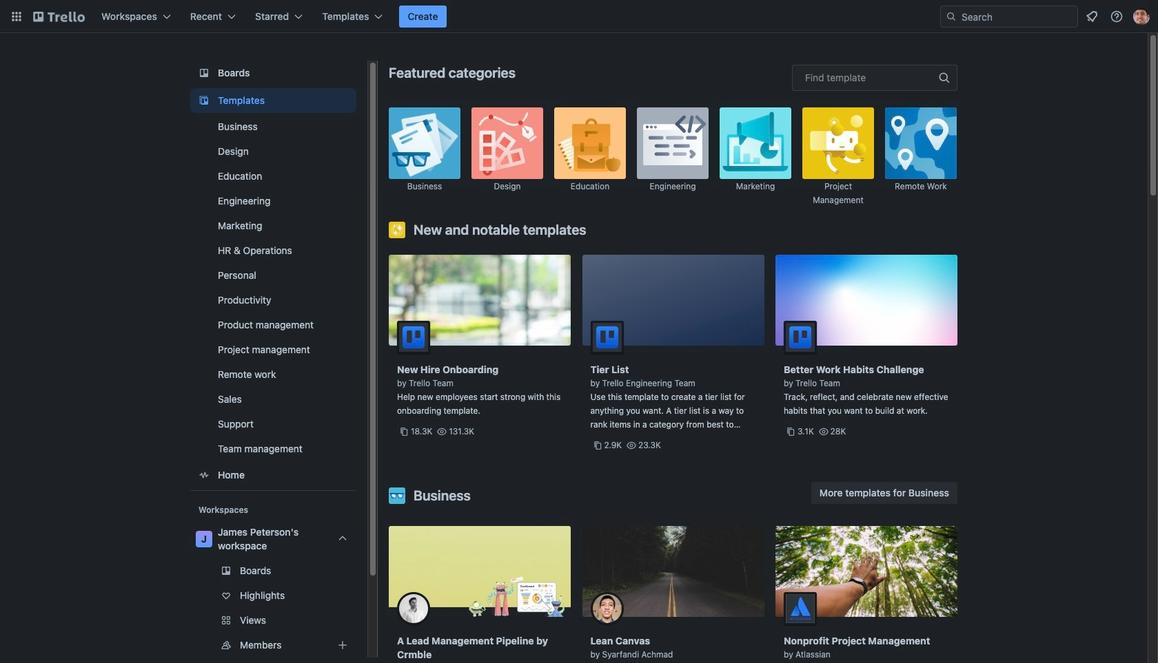 Task type: vqa. For each thing, say whether or not it's contained in the screenshot.
Project management Icon in the right top of the page
yes



Task type: locate. For each thing, give the bounding box(es) containing it.
1 vertical spatial business icon image
[[389, 488, 405, 505]]

marketing icon image
[[720, 108, 791, 179]]

syarfandi achmad image
[[590, 593, 623, 626]]

None field
[[792, 65, 957, 91]]

template board image
[[196, 92, 212, 109]]

project management icon image
[[802, 108, 874, 179]]

open information menu image
[[1110, 10, 1124, 23]]

add image
[[334, 638, 351, 654]]

james peterson (jamespeterson93) image
[[1133, 8, 1150, 25]]

0 vertical spatial business icon image
[[389, 108, 460, 179]]

trello team image
[[397, 321, 430, 354]]

1 business icon image from the top
[[389, 108, 460, 179]]

back to home image
[[33, 6, 85, 28]]

forward image
[[354, 613, 370, 629]]

remote work icon image
[[885, 108, 957, 179]]

business icon image
[[389, 108, 460, 179], [389, 488, 405, 505]]

trello team image
[[784, 321, 817, 354]]



Task type: describe. For each thing, give the bounding box(es) containing it.
design icon image
[[471, 108, 543, 179]]

trello engineering team image
[[590, 321, 623, 354]]

engineering icon image
[[637, 108, 709, 179]]

board image
[[196, 65, 212, 81]]

forward image
[[354, 638, 370, 654]]

atlassian image
[[784, 593, 817, 626]]

education icon image
[[554, 108, 626, 179]]

Search field
[[940, 6, 1078, 28]]

switch to… image
[[10, 10, 23, 23]]

toni, founder @ crmble image
[[397, 593, 430, 626]]

home image
[[196, 467, 212, 484]]

search image
[[946, 11, 957, 22]]

2 business icon image from the top
[[389, 488, 405, 505]]

0 notifications image
[[1084, 8, 1100, 25]]

primary element
[[0, 0, 1158, 33]]



